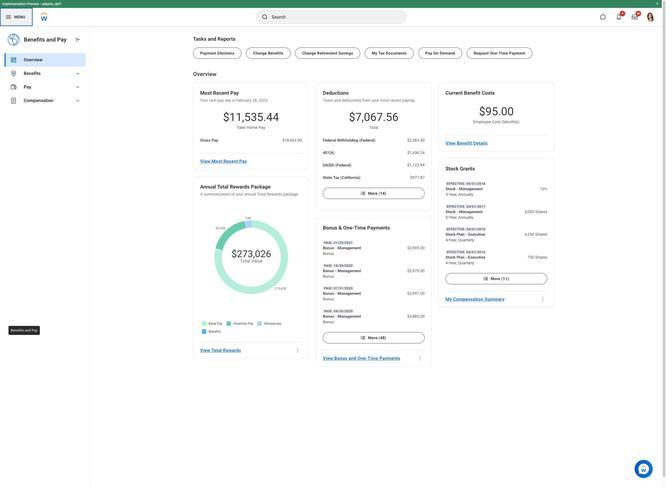 Task type: locate. For each thing, give the bounding box(es) containing it.
1 horizontal spatial list view image
[[483, 276, 489, 282]]

chevron down small image for 'document alt' image
[[74, 97, 81, 104]]

0 vertical spatial chevron down small image
[[74, 70, 81, 77]]

current benefit costs element
[[446, 90, 495, 98]]

1 vertical spatial chevron down small image
[[74, 84, 81, 91]]

taxes and deductions from your most recent payslip. element
[[323, 98, 416, 103]]

document alt image
[[10, 97, 17, 104]]

task pay image
[[10, 84, 17, 91]]

list view image
[[360, 191, 366, 196]]

related actions vertical image for bonus & one-time payments element
[[418, 356, 423, 361]]

banner
[[0, 0, 662, 26]]

0 horizontal spatial list view image
[[360, 335, 366, 341]]

stock grants element
[[446, 166, 475, 173]]

list
[[193, 43, 555, 59]]

0 vertical spatial related actions vertical image
[[540, 297, 546, 302]]

0 vertical spatial list view image
[[483, 276, 489, 282]]

transformation import image
[[74, 36, 81, 43]]

deductions element
[[323, 90, 349, 98]]

bonus & one-time payments element
[[323, 225, 390, 233]]

3 chevron down small image from the top
[[74, 97, 81, 104]]

search image
[[262, 14, 268, 20]]

2 horizontal spatial related actions vertical image
[[540, 297, 546, 302]]

benefits and pay element
[[24, 36, 70, 44]]

2 chevron down small image from the top
[[74, 84, 81, 91]]

1 chevron down small image from the top
[[74, 70, 81, 77]]

2 vertical spatial related actions vertical image
[[418, 356, 423, 361]]

1 horizontal spatial related actions vertical image
[[418, 356, 423, 361]]

chevron down small image
[[74, 70, 81, 77], [74, 84, 81, 91], [74, 97, 81, 104]]

1 vertical spatial related actions vertical image
[[295, 348, 300, 353]]

most recent pay element
[[200, 90, 239, 98]]

1 vertical spatial list view image
[[360, 335, 366, 341]]

Search Workday  search field
[[272, 11, 395, 23]]

justify image
[[5, 14, 12, 20]]

2 vertical spatial chevron down small image
[[74, 97, 81, 104]]

list view image
[[483, 276, 489, 282], [360, 335, 366, 341]]

related actions vertical image
[[540, 297, 546, 302], [295, 348, 300, 353], [418, 356, 423, 361]]



Task type: vqa. For each thing, say whether or not it's contained in the screenshot.
related actions vertical icon to the bottom
yes



Task type: describe. For each thing, give the bounding box(es) containing it.
navigation pane region
[[0, 26, 91, 487]]

list view image for stock grants element the related actions vertical icon
[[483, 276, 489, 282]]

profile logan mcneil image
[[646, 12, 656, 23]]

notifications large image
[[616, 14, 622, 20]]

a summarization of your annual total rewards package. element
[[200, 192, 299, 197]]

related actions vertical image for stock grants element
[[540, 297, 546, 302]]

benefits image
[[10, 70, 17, 77]]

your next pay day is february 28, 2023. element
[[200, 98, 269, 103]]

dashboard image
[[10, 57, 17, 63]]

annual total rewards package element
[[200, 184, 271, 192]]

chevron down small image for task pay icon
[[74, 84, 81, 91]]

close environment banner image
[[656, 2, 659, 5]]

0 horizontal spatial related actions vertical image
[[295, 348, 300, 353]]

list view image for bonus & one-time payments element the related actions vertical icon
[[360, 335, 366, 341]]

inbox large image
[[632, 14, 638, 20]]

chevron down small image for benefits icon in the left of the page
[[74, 70, 81, 77]]



